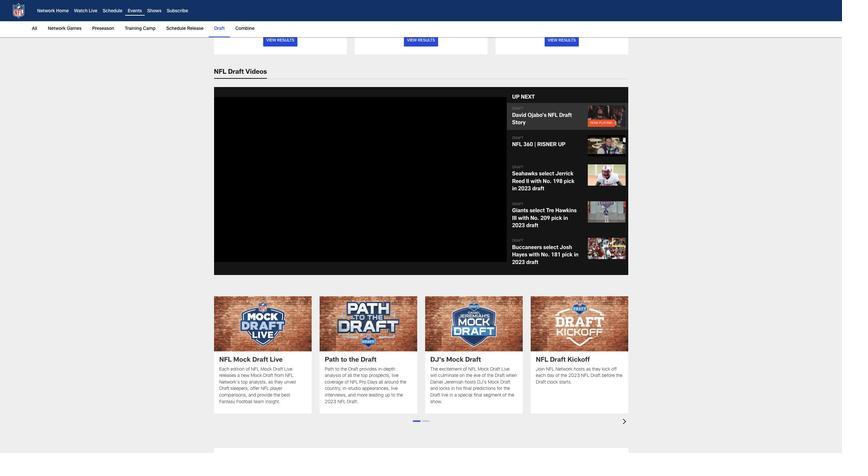 Task type: locate. For each thing, give the bounding box(es) containing it.
live inside the excitement of nfl mock draft live will culminate on the eve of the draft when daniel jeremiah hosts dj's mock draft and locks in his final predictions for the draft live in a special final segment of the show.
[[502, 367, 510, 372]]

1 horizontal spatial view results link
[[404, 35, 439, 47]]

kickoff
[[568, 357, 590, 364]]

0 vertical spatial schedule
[[103, 9, 123, 14]]

draft link
[[212, 21, 228, 37]]

the right on
[[466, 374, 473, 379]]

1 vertical spatial a
[[455, 393, 457, 398]]

with down giants
[[519, 216, 530, 221]]

of right day
[[556, 374, 560, 379]]

interviews,
[[325, 393, 347, 398]]

they left kick
[[593, 367, 601, 372]]

view results for first view results link from right
[[548, 39, 576, 43]]

nfl
[[214, 69, 227, 76], [549, 113, 558, 119], [513, 143, 523, 148], [219, 357, 232, 364], [536, 357, 549, 364], [251, 367, 260, 372], [469, 367, 477, 372], [547, 367, 555, 372], [285, 374, 294, 379], [582, 374, 590, 379], [350, 380, 358, 385], [261, 387, 269, 392], [338, 400, 346, 405]]

special
[[459, 393, 473, 398]]

top up pro
[[361, 374, 368, 379]]

0 vertical spatial they
[[593, 367, 601, 372]]

and inside the path to the draft provides in-depth analysis of all the top prospects, live coverage of nfl pro days all around the country, in-studio appearances, live interviews, and more leading up to the 2023 nfl draft.
[[348, 393, 356, 398]]

with down buccaneers
[[529, 253, 540, 258]]

0 vertical spatial all
[[348, 374, 352, 379]]

1 vertical spatial path
[[325, 367, 334, 372]]

the right up
[[397, 393, 403, 398]]

no. inside draft giants select tre hawkins iii with no. 209 pick in 2023 draft
[[531, 216, 540, 221]]

2 horizontal spatial results
[[559, 39, 576, 43]]

path for path to the draft
[[325, 357, 339, 364]]

1 vertical spatial in-
[[343, 387, 349, 392]]

select up '198'
[[540, 172, 555, 177]]

hosts
[[574, 367, 586, 372], [465, 380, 476, 385]]

0 vertical spatial network
[[37, 9, 55, 14]]

final up special
[[464, 387, 472, 392]]

home
[[56, 9, 69, 14]]

209
[[541, 216, 551, 221]]

in- up the interviews,
[[343, 387, 349, 392]]

pick down tre
[[552, 216, 563, 221]]

2 vertical spatial draft
[[527, 260, 539, 266]]

1 horizontal spatial to
[[341, 357, 348, 364]]

view for second view results link from the left
[[407, 39, 417, 43]]

hosts down kickoff
[[574, 367, 586, 372]]

story
[[513, 121, 526, 126]]

0 vertical spatial with
[[531, 179, 542, 185]]

no. left 181
[[542, 253, 550, 258]]

pick inside draft seahawks select jerrick reed ii with no. 198 pick in 2023 draft
[[564, 179, 575, 185]]

0 horizontal spatial top
[[241, 380, 248, 385]]

a down his on the right
[[455, 393, 457, 398]]

coverage
[[325, 380, 344, 385]]

1 vertical spatial schedule
[[166, 27, 186, 31]]

draft down the seahawks at right
[[533, 187, 545, 192]]

pick inside draft giants select tre hawkins iii with no. 209 pick in 2023 draft
[[552, 216, 563, 221]]

2 vertical spatial live
[[442, 393, 449, 398]]

pick
[[564, 179, 575, 185], [552, 216, 563, 221], [563, 253, 573, 258]]

culminate
[[439, 374, 459, 379]]

schedule down subscribe
[[166, 27, 186, 31]]

select inside draft giants select tre hawkins iii with no. 209 pick in 2023 draft
[[530, 209, 545, 214]]

0 vertical spatial final
[[464, 387, 472, 392]]

live down locks
[[442, 393, 449, 398]]

0 horizontal spatial as
[[269, 380, 273, 385]]

2 vertical spatial pick
[[563, 253, 573, 258]]

top down new
[[241, 380, 248, 385]]

depth
[[384, 367, 396, 372]]

view for first view results link from right
[[548, 39, 558, 43]]

draft giants select tre hawkins iii with no. 209 pick in 2023 draft
[[513, 203, 577, 229]]

1 horizontal spatial dj's
[[478, 380, 487, 385]]

no. left '198'
[[543, 179, 552, 185]]

to
[[341, 357, 348, 364], [336, 367, 340, 372], [392, 393, 396, 398]]

as down kickoff
[[587, 367, 592, 372]]

2023 inside the path to the draft provides in-depth analysis of all the top prospects, live coverage of nfl pro days all around the country, in-studio appearances, live interviews, and more leading up to the 2023 nfl draft.
[[325, 400, 337, 405]]

top
[[361, 374, 368, 379], [241, 380, 248, 385]]

1 horizontal spatial hosts
[[574, 367, 586, 372]]

1 view results from the left
[[267, 39, 295, 43]]

mock
[[234, 357, 251, 364], [447, 357, 464, 364], [261, 367, 272, 372], [478, 367, 490, 372], [251, 374, 262, 379], [488, 380, 500, 385]]

|
[[535, 143, 537, 148]]

no. inside draft seahawks select jerrick reed ii with no. 198 pick in 2023 draft
[[543, 179, 552, 185]]

a
[[238, 374, 240, 379], [455, 393, 457, 398]]

all up studio
[[348, 374, 352, 379]]

around
[[385, 380, 399, 385]]

2023 down hayes
[[513, 260, 525, 266]]

no. for 209
[[531, 216, 540, 221]]

path to the draft image
[[320, 296, 418, 351]]

the down off
[[617, 374, 623, 379]]

1 vertical spatial pick
[[552, 216, 563, 221]]

hosts inside the excitement of nfl mock draft live will culminate on the eve of the draft when daniel jeremiah hosts dj's mock draft and locks in his final predictions for the draft live in a special final segment of the show.
[[465, 380, 476, 385]]

the right eve
[[488, 374, 494, 379]]

1 horizontal spatial as
[[587, 367, 592, 372]]

team
[[254, 400, 264, 405]]

draft down giants
[[527, 224, 539, 229]]

the down player
[[274, 393, 280, 398]]

draft inside draft giants select tre hawkins iii with no. 209 pick in 2023 draft
[[527, 224, 539, 229]]

in
[[513, 187, 517, 192], [564, 216, 569, 221], [575, 253, 579, 258], [452, 387, 455, 392], [450, 393, 454, 398]]

select up 181
[[544, 246, 559, 251]]

banner
[[0, 0, 843, 37]]

3 view from the left
[[548, 39, 558, 43]]

2 vertical spatial with
[[529, 253, 540, 258]]

1 vertical spatial network
[[48, 27, 66, 31]]

1 horizontal spatial schedule
[[166, 27, 186, 31]]

of right eve
[[482, 374, 486, 379]]

1 vertical spatial with
[[519, 216, 530, 221]]

2023 inside draft giants select tre hawkins iii with no. 209 pick in 2023 draft
[[513, 224, 525, 229]]

live inside each edition of nfl mock draft live releases a new mock draft from nfl network's top analysts, as they unveil draft sleepers, offer nfl player comparisons, and provide the best fantasy football team insight.
[[285, 367, 293, 372]]

in- up prospects,
[[378, 367, 384, 372]]

1 horizontal spatial top
[[361, 374, 368, 379]]

2 horizontal spatial view
[[548, 39, 558, 43]]

results for first view results link from right
[[559, 39, 576, 43]]

1 horizontal spatial view
[[407, 39, 417, 43]]

2 horizontal spatial and
[[431, 387, 438, 392]]

for
[[497, 387, 503, 392]]

watch live link
[[74, 9, 97, 14]]

hosts down eve
[[465, 380, 476, 385]]

2 path from the top
[[325, 367, 334, 372]]

draft inside draft seahawks select jerrick reed ii with no. 198 pick in 2023 draft
[[533, 187, 545, 192]]

nfl shield image
[[11, 3, 27, 19]]

2 horizontal spatial view results link
[[545, 35, 579, 47]]

draft inside draft giants select tre hawkins iii with no. 209 pick in 2023 draft
[[513, 203, 524, 206]]

network home
[[37, 9, 69, 14]]

0 vertical spatial no.
[[543, 179, 552, 185]]

view results for 3rd view results link from right
[[267, 39, 295, 43]]

0 horizontal spatial a
[[238, 374, 240, 379]]

schedule for schedule
[[103, 9, 123, 14]]

and down offer at the bottom left
[[249, 393, 256, 398]]

0 horizontal spatial they
[[275, 380, 283, 385]]

2 horizontal spatial to
[[392, 393, 396, 398]]

draft david ojabo's nfl draft story
[[513, 107, 573, 126]]

view for 3rd view results link from right
[[267, 39, 276, 43]]

in down hawkins
[[564, 216, 569, 221]]

1 vertical spatial top
[[241, 380, 248, 385]]

comparisons,
[[219, 393, 247, 398]]

off
[[612, 367, 617, 372]]

with inside 'draft buccaneers select josh hayes with no. 181 pick in 2023 draft'
[[529, 253, 540, 258]]

1 vertical spatial select
[[530, 209, 545, 214]]

releases
[[219, 374, 236, 379]]

the up starts.
[[561, 374, 568, 379]]

as
[[587, 367, 592, 372], [269, 380, 273, 385]]

draft down hayes
[[527, 260, 539, 266]]

live up unveil at the bottom left of page
[[285, 367, 293, 372]]

nfl draft kickoff image
[[531, 296, 629, 351]]

draft inside draft seahawks select jerrick reed ii with no. 198 pick in 2023 draft
[[513, 166, 524, 169]]

of up studio
[[345, 380, 349, 385]]

path
[[325, 357, 339, 364], [325, 367, 334, 372]]

1 vertical spatial draft
[[527, 224, 539, 229]]

combine link
[[233, 21, 257, 37]]

shows link
[[147, 9, 162, 14]]

0 horizontal spatial all
[[348, 374, 352, 379]]

2023 down ii at the right
[[519, 187, 531, 192]]

2 vertical spatial network
[[556, 367, 573, 372]]

insight.
[[266, 400, 281, 405]]

nfl inside the excitement of nfl mock draft live will culminate on the eve of the draft when daniel jeremiah hosts dj's mock draft and locks in his final predictions for the draft live in a special final segment of the show.
[[469, 367, 477, 372]]

results for second view results link from the left
[[418, 39, 436, 43]]

all down prospects,
[[379, 380, 384, 385]]

shows
[[147, 9, 162, 14]]

all
[[348, 374, 352, 379], [379, 380, 384, 385]]

select inside draft seahawks select jerrick reed ii with no. 198 pick in 2023 draft
[[540, 172, 555, 177]]

2023 inside join nfl network hosts as they kick off each day of the 2023 nfl draft before the draft clock starts.
[[569, 374, 580, 379]]

2 vertical spatial no.
[[542, 253, 550, 258]]

nfl mock draft live image
[[214, 296, 312, 351]]

daniel
[[431, 380, 444, 385]]

2023 down iii in the top of the page
[[513, 224, 525, 229]]

select up 209 on the right of the page
[[530, 209, 545, 214]]

1 vertical spatial they
[[275, 380, 283, 385]]

1 vertical spatial no.
[[531, 216, 540, 221]]

no. left 209 on the right of the page
[[531, 216, 540, 221]]

of
[[246, 367, 250, 372], [464, 367, 468, 372], [343, 374, 347, 379], [482, 374, 486, 379], [556, 374, 560, 379], [345, 380, 349, 385], [503, 393, 507, 398]]

select
[[540, 172, 555, 177], [530, 209, 545, 214], [544, 246, 559, 251]]

network inside join nfl network hosts as they kick off each day of the 2023 nfl draft before the draft clock starts.
[[556, 367, 573, 372]]

0 vertical spatial draft
[[533, 187, 545, 192]]

1 results from the left
[[277, 39, 295, 43]]

0 vertical spatial pick
[[564, 179, 575, 185]]

1 vertical spatial to
[[336, 367, 340, 372]]

live down around
[[391, 387, 398, 392]]

2 view from the left
[[407, 39, 417, 43]]

when
[[507, 374, 518, 379]]

1 horizontal spatial and
[[348, 393, 356, 398]]

live right watch
[[89, 9, 97, 14]]

select for 209
[[530, 209, 545, 214]]

thursday april 27 8pm et
[[252, 24, 309, 29]]

studio
[[349, 387, 361, 392]]

best
[[282, 393, 290, 398]]

0 horizontal spatial to
[[336, 367, 340, 372]]

1 horizontal spatial view results
[[407, 39, 436, 43]]

the right for
[[504, 387, 511, 392]]

0 horizontal spatial view results
[[267, 39, 295, 43]]

locks
[[440, 387, 450, 392]]

david
[[513, 113, 527, 119]]

live up around
[[392, 374, 399, 379]]

1 view from the left
[[267, 39, 276, 43]]

preseason
[[92, 27, 114, 31]]

1 vertical spatial final
[[474, 393, 483, 398]]

live
[[392, 374, 399, 379], [391, 387, 398, 392], [442, 393, 449, 398]]

nfl inside draft nfl 360 | risner up
[[513, 143, 523, 148]]

player
[[271, 387, 283, 392]]

events link
[[128, 9, 142, 14]]

preseason link
[[90, 21, 117, 37]]

with right ii at the right
[[531, 179, 542, 185]]

0 vertical spatial hosts
[[574, 367, 586, 372]]

network down nfl draft kickoff
[[556, 367, 573, 372]]

results for 3rd view results link from right
[[277, 39, 295, 43]]

view
[[267, 39, 276, 43], [407, 39, 417, 43], [548, 39, 558, 43]]

join nfl network hosts as they kick off each day of the 2023 nfl draft before the draft clock starts.
[[536, 367, 623, 385]]

0 horizontal spatial view results link
[[264, 35, 298, 47]]

draft
[[533, 187, 545, 192], [527, 224, 539, 229], [527, 260, 539, 266]]

network for network home
[[37, 9, 55, 14]]

schedule up preseason link
[[103, 9, 123, 14]]

subscribe link
[[167, 9, 188, 14]]

the
[[431, 367, 438, 372]]

draft.
[[347, 400, 359, 405]]

the right around
[[400, 380, 407, 385]]

1 horizontal spatial a
[[455, 393, 457, 398]]

training camp link
[[122, 21, 158, 37]]

and down daniel
[[431, 387, 438, 392]]

network games link
[[45, 21, 84, 37]]

0 vertical spatial as
[[587, 367, 592, 372]]

1 vertical spatial live
[[391, 387, 398, 392]]

1 vertical spatial dj's
[[478, 380, 487, 385]]

0 vertical spatial to
[[341, 357, 348, 364]]

unveil
[[284, 380, 296, 385]]

0 horizontal spatial hosts
[[465, 380, 476, 385]]

0 horizontal spatial schedule
[[103, 9, 123, 14]]

analysis
[[325, 374, 341, 379]]

appearances,
[[362, 387, 390, 392]]

1 horizontal spatial results
[[418, 39, 436, 43]]

from
[[275, 374, 284, 379]]

in right 181
[[575, 253, 579, 258]]

days
[[368, 380, 378, 385]]

a down edition
[[238, 374, 240, 379]]

final down predictions
[[474, 393, 483, 398]]

buccaneers
[[513, 246, 543, 251]]

they down from on the bottom of page
[[275, 380, 283, 385]]

to for path to the draft provides in-depth analysis of all the top prospects, live coverage of nfl pro days all around the country, in-studio appearances, live interviews, and more leading up to the 2023 nfl draft.
[[336, 367, 340, 372]]

the inside each edition of nfl mock draft live releases a new mock draft from nfl network's top analysts, as they unveil draft sleepers, offer nfl player comparisons, and provide the best fantasy football team insight.
[[274, 393, 280, 398]]

0 horizontal spatial view
[[267, 39, 276, 43]]

with inside draft seahawks select jerrick reed ii with no. 198 pick in 2023 draft
[[531, 179, 542, 185]]

analysts,
[[249, 380, 267, 385]]

0 horizontal spatial dj's
[[431, 357, 445, 364]]

pick down josh on the bottom of page
[[563, 253, 573, 258]]

in inside draft seahawks select jerrick reed ii with no. 198 pick in 2023 draft
[[513, 187, 517, 192]]

2023 down the interviews,
[[325, 400, 337, 405]]

2 vertical spatial select
[[544, 246, 559, 251]]

pick down jerrick
[[564, 179, 575, 185]]

2 horizontal spatial view results
[[548, 39, 576, 43]]

0 vertical spatial in-
[[378, 367, 384, 372]]

results
[[277, 39, 295, 43], [418, 39, 436, 43], [559, 39, 576, 43]]

3 view results from the left
[[548, 39, 576, 43]]

2 view results from the left
[[407, 39, 436, 43]]

1 horizontal spatial they
[[593, 367, 601, 372]]

no. for 198
[[543, 179, 552, 185]]

dj's mock draft image
[[425, 296, 523, 351]]

select inside 'draft buccaneers select josh hayes with no. 181 pick in 2023 draft'
[[544, 246, 559, 251]]

2023 up starts.
[[569, 374, 580, 379]]

1 vertical spatial as
[[269, 380, 273, 385]]

network home link
[[37, 9, 69, 14]]

banner containing network home
[[0, 0, 843, 37]]

1 vertical spatial hosts
[[465, 380, 476, 385]]

with inside draft giants select tre hawkins iii with no. 209 pick in 2023 draft
[[519, 216, 530, 221]]

with for giants
[[519, 216, 530, 221]]

view results for second view results link from the left
[[407, 39, 436, 43]]

dj's up predictions
[[478, 380, 487, 385]]

his
[[456, 387, 462, 392]]

network left games
[[48, 27, 66, 31]]

path inside the path to the draft provides in-depth analysis of all the top prospects, live coverage of nfl pro days all around the country, in-studio appearances, live interviews, and more leading up to the 2023 nfl draft.
[[325, 367, 334, 372]]

1 path from the top
[[325, 357, 339, 364]]

0 vertical spatial path
[[325, 357, 339, 364]]

in inside draft giants select tre hawkins iii with no. 209 pick in 2023 draft
[[564, 216, 569, 221]]

0 horizontal spatial final
[[464, 387, 472, 392]]

1 vertical spatial all
[[379, 380, 384, 385]]

network's
[[219, 380, 240, 385]]

dj's up "the"
[[431, 357, 445, 364]]

0 vertical spatial select
[[540, 172, 555, 177]]

0 vertical spatial top
[[361, 374, 368, 379]]

live up when
[[502, 367, 510, 372]]

as up player
[[269, 380, 273, 385]]

0 horizontal spatial results
[[277, 39, 295, 43]]

camp
[[143, 27, 156, 31]]

and up draft.
[[348, 393, 356, 398]]

they
[[593, 367, 601, 372], [275, 380, 283, 385]]

edition
[[231, 367, 245, 372]]

3 results from the left
[[559, 39, 576, 43]]

2023
[[519, 187, 531, 192], [513, 224, 525, 229], [513, 260, 525, 266], [569, 374, 580, 379], [325, 400, 337, 405]]

2 results from the left
[[418, 39, 436, 43]]

of up new
[[246, 367, 250, 372]]

2 vertical spatial to
[[392, 393, 396, 398]]

network left home
[[37, 9, 55, 14]]

nfl draft videos
[[214, 69, 267, 76]]

of right analysis
[[343, 374, 347, 379]]

up next
[[513, 95, 535, 100]]

live inside banner
[[89, 9, 97, 14]]

0 horizontal spatial and
[[249, 393, 256, 398]]

0 horizontal spatial in-
[[343, 387, 349, 392]]

path to the draft provides in-depth analysis of all the top prospects, live coverage of nfl pro days all around the country, in-studio appearances, live interviews, and more leading up to the 2023 nfl draft.
[[325, 367, 407, 405]]

in down reed
[[513, 187, 517, 192]]

0 vertical spatial a
[[238, 374, 240, 379]]



Task type: vqa. For each thing, say whether or not it's contained in the screenshot.
from
yes



Task type: describe. For each thing, give the bounding box(es) containing it.
each edition of nfl mock draft live releases a new mock draft from nfl network's top analysts, as they unveil draft sleepers, offer nfl player comparisons, and provide the best fantasy football team insight.
[[219, 367, 296, 405]]

more
[[357, 393, 368, 398]]

dj's mock draft
[[431, 357, 482, 364]]

a inside the excitement of nfl mock draft live will culminate on the eve of the draft when daniel jeremiah hosts dj's mock draft and locks in his final predictions for the draft live in a special final segment of the show.
[[455, 393, 457, 398]]

and inside each edition of nfl mock draft live releases a new mock draft from nfl network's top analysts, as they unveil draft sleepers, offer nfl player comparisons, and provide the best fantasy football team insight.
[[249, 393, 256, 398]]

of up on
[[464, 367, 468, 372]]

day
[[548, 374, 555, 379]]

top inside each edition of nfl mock draft live releases a new mock draft from nfl network's top analysts, as they unveil draft sleepers, offer nfl player comparisons, and provide the best fantasy football team insight.
[[241, 380, 248, 385]]

1 horizontal spatial all
[[379, 380, 384, 385]]

1 view results link from the left
[[264, 35, 298, 47]]

before
[[602, 374, 615, 379]]

risner
[[538, 143, 557, 148]]

8pm
[[292, 24, 302, 29]]

provide
[[258, 393, 273, 398]]

each
[[219, 367, 230, 372]]

draft buccaneers select josh hayes with no. 181 pick in 2023 draft
[[513, 239, 579, 266]]

giants select tre hawkins iii with no. 209 pick in 2023 draft image
[[588, 201, 626, 223]]

2 view results link from the left
[[404, 35, 439, 47]]

join
[[536, 367, 545, 372]]

training
[[125, 27, 142, 31]]

and inside the excitement of nfl mock draft live will culminate on the eve of the draft when daniel jeremiah hosts dj's mock draft and locks in his final predictions for the draft live in a special final segment of the show.
[[431, 387, 438, 392]]

pick for jerrick
[[564, 179, 575, 185]]

0 vertical spatial dj's
[[431, 357, 445, 364]]

181
[[552, 253, 561, 258]]

seahawks
[[513, 172, 538, 177]]

on
[[460, 374, 465, 379]]

path to the draft
[[325, 357, 377, 364]]

draft inside the path to the draft provides in-depth analysis of all the top prospects, live coverage of nfl pro days all around the country, in-studio appearances, live interviews, and more leading up to the 2023 nfl draft.
[[349, 367, 359, 372]]

sleepers,
[[231, 387, 249, 392]]

draft inside 'draft buccaneers select josh hayes with no. 181 pick in 2023 draft'
[[527, 260, 539, 266]]

april
[[274, 24, 284, 29]]

draft inside draft nfl 360 | risner up
[[513, 136, 524, 140]]

events
[[128, 9, 142, 14]]

the down path to the draft
[[341, 367, 347, 372]]

all link
[[32, 21, 40, 37]]

pro
[[360, 380, 367, 385]]

schedule release link
[[164, 21, 206, 37]]

nfl mock draft live
[[219, 357, 283, 364]]

release
[[187, 27, 204, 31]]

thursday
[[252, 24, 273, 29]]

as inside join nfl network hosts as they kick off each day of the 2023 nfl draft before the draft clock starts.
[[587, 367, 592, 372]]

carousel with 7 items region
[[214, 296, 843, 432]]

with for seahawks
[[531, 179, 542, 185]]

jeremiah
[[445, 380, 464, 385]]

hawkins
[[556, 209, 577, 214]]

1 horizontal spatial final
[[474, 393, 483, 398]]

pick for tre
[[552, 216, 563, 221]]

draft inside 'draft buccaneers select josh hayes with no. 181 pick in 2023 draft'
[[513, 239, 524, 243]]

a inside each edition of nfl mock draft live releases a new mock draft from nfl network's top analysts, as they unveil draft sleepers, offer nfl player comparisons, and provide the best fantasy football team insight.
[[238, 374, 240, 379]]

1 horizontal spatial in-
[[378, 367, 384, 372]]

clock
[[548, 380, 559, 385]]

videos
[[246, 69, 267, 76]]

kick
[[603, 367, 611, 372]]

games
[[67, 27, 82, 31]]

segment
[[484, 393, 502, 398]]

select for pick
[[544, 246, 559, 251]]

of right segment
[[503, 393, 507, 398]]

josh
[[560, 246, 573, 251]]

nfl inside the draft david ojabo's nfl draft story
[[549, 113, 558, 119]]

in inside 'draft buccaneers select josh hayes with no. 181 pick in 2023 draft'
[[575, 253, 579, 258]]

they inside join nfl network hosts as they kick off each day of the 2023 nfl draft before the draft clock starts.
[[593, 367, 601, 372]]

they inside each edition of nfl mock draft live releases a new mock draft from nfl network's top analysts, as they unveil draft sleepers, offer nfl player comparisons, and provide the best fantasy football team insight.
[[275, 380, 283, 385]]

the right segment
[[508, 393, 515, 398]]

of inside each edition of nfl mock draft live releases a new mock draft from nfl network's top analysts, as they unveil draft sleepers, offer nfl player comparisons, and provide the best fantasy football team insight.
[[246, 367, 250, 372]]

draft inside banner
[[214, 27, 225, 31]]

et
[[303, 24, 309, 29]]

video thumb [id:429060] image
[[588, 135, 626, 156]]

iii
[[513, 216, 517, 221]]

the up the path to the draft provides in-depth analysis of all the top prospects, live coverage of nfl pro days all around the country, in-studio appearances, live interviews, and more leading up to the 2023 nfl draft.
[[349, 357, 359, 364]]

draft nfl 360 | risner up
[[513, 136, 566, 148]]

198
[[554, 179, 563, 185]]

schedule for schedule release
[[166, 27, 186, 31]]

predictions
[[473, 387, 496, 392]]

next
[[521, 95, 535, 100]]

down image
[[624, 419, 629, 424]]

starts.
[[560, 380, 573, 385]]

nfl draft kickoff
[[536, 357, 590, 364]]

live up from on the bottom of page
[[270, 357, 283, 364]]

2023 inside 'draft buccaneers select josh hayes with no. 181 pick in 2023 draft'
[[513, 260, 525, 266]]

in down locks
[[450, 393, 454, 398]]

hayes
[[513, 253, 528, 258]]

live inside the excitement of nfl mock draft live will culminate on the eve of the draft when daniel jeremiah hosts dj's mock draft and locks in his final predictions for the draft live in a special final segment of the show.
[[442, 393, 449, 398]]

jerrick
[[556, 172, 574, 177]]

david ojabo's nfl draft story image
[[588, 106, 626, 127]]

show.
[[431, 400, 443, 405]]

path for path to the draft provides in-depth analysis of all the top prospects, live coverage of nfl pro days all around the country, in-studio appearances, live interviews, and more leading up to the 2023 nfl draft.
[[325, 367, 334, 372]]

all
[[32, 27, 37, 31]]

new
[[241, 374, 250, 379]]

provides
[[360, 367, 377, 372]]

country,
[[325, 387, 342, 392]]

watch live
[[74, 9, 97, 14]]

top inside the path to the draft provides in-depth analysis of all the top prospects, live coverage of nfl pro days all around the country, in-studio appearances, live interviews, and more leading up to the 2023 nfl draft.
[[361, 374, 368, 379]]

of inside join nfl network hosts as they kick off each day of the 2023 nfl draft before the draft clock starts.
[[556, 374, 560, 379]]

draft seahawks select jerrick reed ii with no. 198 pick in 2023 draft
[[513, 166, 575, 192]]

dj's inside the excitement of nfl mock draft live will culminate on the eve of the draft when daniel jeremiah hosts dj's mock draft and locks in his final predictions for the draft live in a special final segment of the show.
[[478, 380, 487, 385]]

no. inside 'draft buccaneers select josh hayes with no. 181 pick in 2023 draft'
[[542, 253, 550, 258]]

up
[[385, 393, 390, 398]]

hosts inside join nfl network hosts as they kick off each day of the 2023 nfl draft before the draft clock starts.
[[574, 367, 586, 372]]

eve
[[474, 374, 481, 379]]

360
[[524, 143, 534, 148]]

tre
[[547, 209, 555, 214]]

draft for seahawks
[[533, 187, 545, 192]]

watch
[[74, 9, 88, 14]]

0 vertical spatial live
[[392, 374, 399, 379]]

schedule link
[[103, 9, 123, 14]]

in left his on the right
[[452, 387, 455, 392]]

select for 198
[[540, 172, 555, 177]]

ojabo's
[[528, 113, 547, 119]]

to for path to the draft
[[341, 357, 348, 364]]

2023 inside draft seahawks select jerrick reed ii with no. 198 pick in 2023 draft
[[519, 187, 531, 192]]

each
[[536, 374, 546, 379]]

draft for giants
[[527, 224, 539, 229]]

the up pro
[[354, 374, 360, 379]]

3 view results link from the left
[[545, 35, 579, 47]]

pick inside 'draft buccaneers select josh hayes with no. 181 pick in 2023 draft'
[[563, 253, 573, 258]]

hayes image
[[588, 238, 626, 259]]

up
[[513, 95, 520, 100]]

_nm_ image
[[588, 164, 626, 186]]

as inside each edition of nfl mock draft live releases a new mock draft from nfl network's top analysts, as they unveil draft sleepers, offer nfl player comparisons, and provide the best fantasy football team insight.
[[269, 380, 273, 385]]

fantasy
[[219, 400, 235, 405]]

combine
[[236, 27, 255, 31]]

prospects,
[[369, 374, 391, 379]]

the excitement of nfl mock draft live will culminate on the eve of the draft when daniel jeremiah hosts dj's mock draft and locks in his final predictions for the draft live in a special final segment of the show.
[[431, 367, 518, 405]]

network for network games
[[48, 27, 66, 31]]

giants
[[513, 209, 529, 214]]

27
[[285, 24, 291, 29]]

up
[[559, 143, 566, 148]]



